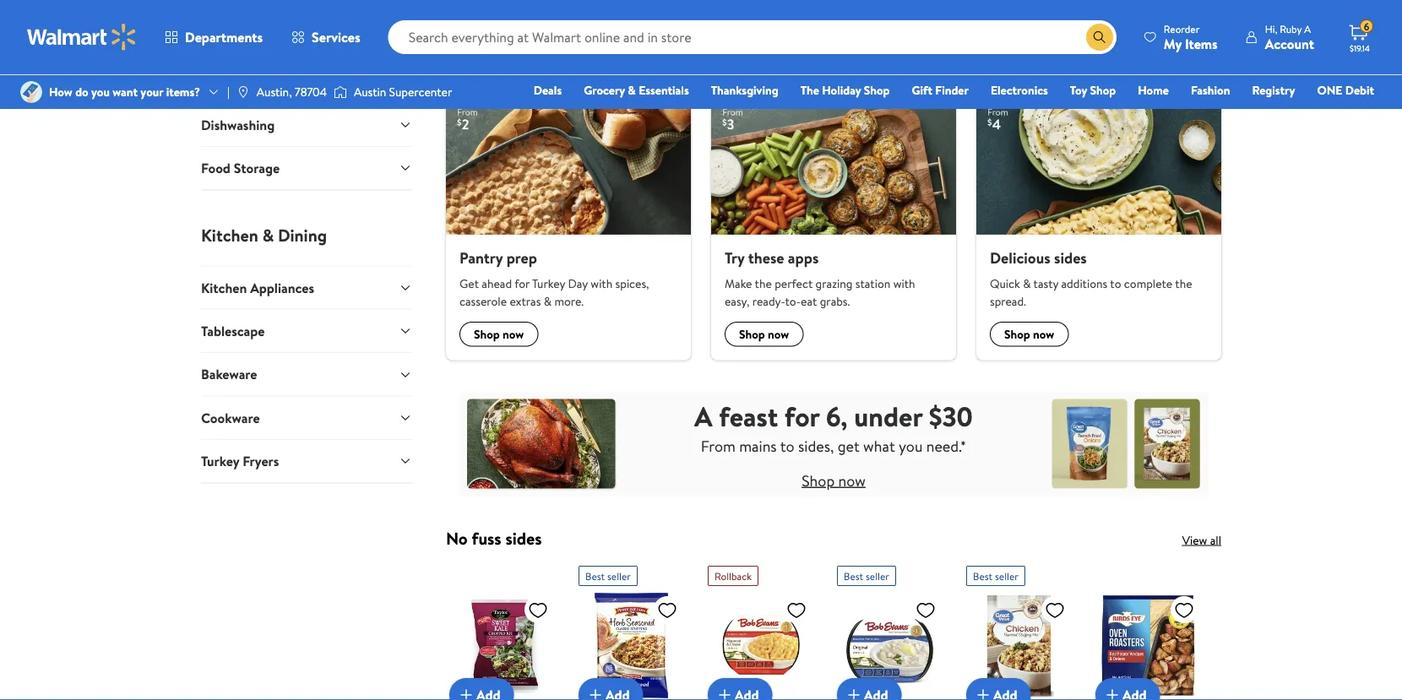 Task type: vqa. For each thing, say whether or not it's contained in the screenshot.
Can
no



Task type: describe. For each thing, give the bounding box(es) containing it.
fryers
[[243, 452, 279, 470]]

with inside pantry prep get ahead for turkey day  with spices, casserole extras & more.
[[591, 275, 613, 291]]

food storage button
[[201, 146, 412, 189]]

gift
[[912, 82, 932, 98]]

seller for the pepperidge farm herb seasoned classic stuffing, 12 oz. bag image
[[607, 568, 631, 583]]

seller for great value chicken-flavored stuffing mix, 6 oz image
[[995, 568, 1019, 583]]

kitchen for kitchen appliances
[[201, 278, 247, 297]]

view all link
[[1182, 532, 1221, 548]]

thanksgiving
[[711, 82, 778, 98]]

bob evans gluten-free original mashed potatoes tray, 24 oz (refrigerated) image
[[837, 593, 943, 698]]

6
[[1364, 19, 1369, 34]]

home
[[1138, 82, 1169, 98]]

perfect
[[775, 275, 813, 291]]

cookware button
[[201, 396, 412, 439]]

add to favorites list, great value chicken-flavored stuffing mix, 6 oz image
[[1045, 599, 1065, 620]]

now for apps
[[768, 326, 789, 343]]

kitchen for kitchen & dining
[[201, 223, 258, 247]]

hi,
[[1265, 22, 1277, 36]]

a inside the hi, ruby a account
[[1304, 22, 1311, 36]]

deals link
[[526, 81, 569, 99]]

seller for bob evans gluten-free original mashed potatoes tray, 24 oz (refrigerated) image
[[866, 568, 889, 583]]

delicious sides list item
[[966, 98, 1231, 360]]

ahead
[[482, 275, 512, 291]]

shop inside delicious sides list item
[[1004, 326, 1030, 343]]

gift finder
[[912, 82, 969, 98]]

add to favorites list, bob evans real cheddar macaroni & cheese, 20 oz (refrigerated) image
[[786, 599, 807, 620]]

to-
[[785, 293, 801, 309]]

reorder my items
[[1164, 22, 1218, 53]]

all
[[1210, 532, 1221, 548]]

shop inside the 'pantry prep' list item
[[474, 326, 500, 343]]

tasty
[[1033, 275, 1058, 291]]

services button
[[277, 17, 375, 57]]

my
[[1164, 34, 1182, 53]]

kitchen appliances button
[[201, 266, 412, 309]]

walmart+
[[1324, 106, 1374, 122]]

|
[[227, 84, 230, 100]]

electronics link
[[983, 81, 1056, 99]]

bakeware button
[[201, 352, 412, 396]]

best seller for great value chicken-flavored stuffing mix, 6 oz image
[[973, 568, 1019, 583]]

food storage
[[201, 159, 280, 177]]

now for quick
[[1033, 326, 1054, 343]]

menu
[[518, 60, 559, 84]]

$19.14
[[1350, 42, 1370, 54]]

need.*
[[926, 435, 966, 456]]

turkey inside dropdown button
[[201, 452, 239, 470]]

delicious sides quick & tasty additions to complete the spread.
[[990, 248, 1192, 309]]

thanksgiving link
[[703, 81, 786, 99]]

no
[[446, 526, 468, 550]]

try
[[725, 248, 744, 269]]

a feast for 6, under $30 from mains to sides, get what you need.*
[[694, 398, 973, 456]]

austin
[[354, 84, 386, 100]]

& inside pantry prep get ahead for turkey day  with spices, casserole extras & more.
[[544, 293, 552, 309]]

Walmart Site-Wide search field
[[388, 20, 1116, 54]]

quick
[[990, 275, 1020, 291]]

list containing pantry prep
[[436, 98, 1231, 360]]

bob evans real cheddar macaroni & cheese, 20 oz (refrigerated) image
[[708, 593, 813, 698]]

gift finder link
[[904, 81, 976, 99]]

spices,
[[615, 275, 649, 291]]

rollback
[[715, 568, 752, 583]]

departments
[[185, 28, 263, 46]]

under
[[854, 398, 922, 435]]

shop now down get
[[802, 470, 866, 491]]

1 vertical spatial sides
[[505, 526, 542, 550]]

what
[[863, 435, 895, 456]]

shop inside the try these  apps 'list item'
[[739, 326, 765, 343]]

the inside delicious sides quick & tasty additions to complete the spread.
[[1175, 275, 1192, 291]]

registry
[[1252, 82, 1295, 98]]

reorder
[[1164, 22, 1200, 36]]

a feast for 6, under $30 image
[[460, 391, 1208, 496]]

walmart+ link
[[1316, 105, 1382, 123]]

great value chicken-flavored stuffing mix, 6 oz image
[[966, 593, 1072, 698]]

view
[[1182, 532, 1207, 548]]

pantry prep list item
[[436, 98, 701, 360]]

add to cart image for the birds eye oven roasters red potatoes & onions, frozen, 14 oz (frozen) image
[[1102, 685, 1123, 700]]

to inside delicious sides quick & tasty additions to complete the spread.
[[1110, 275, 1121, 291]]

add to favorites list, taylor farms family size sweet kale chopped salad kit, 22 oz bag, fresh image
[[528, 599, 548, 620]]

add to favorites list, pepperidge farm herb seasoned classic stuffing, 12 oz. bag image
[[657, 599, 677, 620]]

grocery & essentials
[[584, 82, 689, 98]]

a inside a feast for 6, under $30 from mains to sides, get what you need.*
[[694, 398, 713, 435]]

1 horizontal spatial your
[[482, 60, 514, 84]]

plan
[[446, 60, 478, 84]]

ready-
[[752, 293, 785, 309]]

services
[[312, 28, 360, 46]]

the
[[800, 82, 819, 98]]

hi, ruby a account
[[1265, 22, 1314, 53]]

registry link
[[1244, 81, 1303, 99]]

pepperidge farm herb seasoned classic stuffing, 12 oz. bag image
[[579, 593, 684, 698]]

birds eye oven roasters red potatoes & onions, frozen, 14 oz (frozen) image
[[1096, 593, 1201, 698]]

the holiday shop
[[800, 82, 890, 98]]

day
[[568, 275, 588, 291]]

try these  apps make the perfect grazing station with easy, ready-to-eat grabs.
[[725, 248, 915, 309]]

get
[[838, 435, 860, 456]]

one
[[1317, 82, 1342, 98]]

& inside delicious sides quick & tasty additions to complete the spread.
[[1023, 275, 1031, 291]]

casserole
[[459, 293, 507, 309]]

spread.
[[990, 293, 1026, 309]]



Task type: locate. For each thing, give the bounding box(es) containing it.
with right day
[[591, 275, 613, 291]]

2 horizontal spatial best
[[973, 568, 993, 583]]

add to cart image inside product group
[[715, 685, 735, 700]]

3 add to cart image from the left
[[844, 685, 864, 700]]

0 horizontal spatial your
[[141, 84, 163, 100]]

eat
[[801, 293, 817, 309]]

make
[[725, 275, 752, 291]]

 image
[[334, 84, 347, 101], [236, 85, 250, 99]]

0 vertical spatial a
[[1304, 22, 1311, 36]]

a right ruby
[[1304, 22, 1311, 36]]

seller up great value chicken-flavored stuffing mix, 6 oz image
[[995, 568, 1019, 583]]

1 horizontal spatial best
[[844, 568, 863, 583]]

account
[[1265, 34, 1314, 53]]

2 best seller from the left
[[844, 568, 889, 583]]

austin,
[[257, 84, 292, 100]]

the holiday shop link
[[793, 81, 897, 99]]

best seller for bob evans gluten-free original mashed potatoes tray, 24 oz (refrigerated) image
[[844, 568, 889, 583]]

view all
[[1182, 532, 1221, 548]]

1 horizontal spatial the
[[1175, 275, 1192, 291]]

shop
[[864, 82, 890, 98], [1090, 82, 1116, 98], [474, 326, 500, 343], [739, 326, 765, 343], [1004, 326, 1030, 343], [802, 470, 835, 491]]

1 horizontal spatial for
[[785, 398, 820, 435]]

best seller up the pepperidge farm herb seasoned classic stuffing, 12 oz. bag image
[[585, 568, 631, 583]]

shop now for quick
[[1004, 326, 1054, 343]]

list
[[436, 98, 1231, 360]]

add to cart image for great value chicken-flavored stuffing mix, 6 oz image
[[973, 685, 993, 700]]

0 horizontal spatial seller
[[607, 568, 631, 583]]

0 vertical spatial for
[[515, 275, 530, 291]]

your
[[482, 60, 514, 84], [141, 84, 163, 100]]

try these  apps list item
[[701, 98, 966, 360]]

shop right toy
[[1090, 82, 1116, 98]]

kitchen & dining
[[201, 223, 327, 247]]

4 add to cart image from the left
[[973, 685, 993, 700]]

apps
[[788, 248, 819, 269]]

walmart image
[[27, 24, 137, 51]]

finder
[[935, 82, 969, 98]]

sides
[[1054, 248, 1087, 269], [505, 526, 542, 550]]

shop now for get
[[474, 326, 524, 343]]

2 seller from the left
[[866, 568, 889, 583]]

shop down spread.
[[1004, 326, 1030, 343]]

kitchen inside kitchen appliances dropdown button
[[201, 278, 247, 297]]

additions
[[1061, 275, 1108, 291]]

turkey fryers
[[201, 452, 279, 470]]

1 horizontal spatial with
[[893, 275, 915, 291]]

1 kitchen from the top
[[201, 223, 258, 247]]

shop now inside the try these  apps 'list item'
[[739, 326, 789, 343]]

sides up additions
[[1054, 248, 1087, 269]]

austin, 78704
[[257, 84, 327, 100]]

shop down casserole
[[474, 326, 500, 343]]

you inside a feast for 6, under $30 from mains to sides, get what you need.*
[[899, 435, 923, 456]]

seller up the pepperidge farm herb seasoned classic stuffing, 12 oz. bag image
[[607, 568, 631, 583]]

you right do
[[91, 84, 110, 100]]

now down get
[[838, 470, 866, 491]]

from
[[701, 435, 736, 456]]

to left sides,
[[780, 435, 794, 456]]

1 horizontal spatial sides
[[1054, 248, 1087, 269]]

with
[[591, 275, 613, 291], [893, 275, 915, 291]]

best up great value chicken-flavored stuffing mix, 6 oz image
[[973, 568, 993, 583]]

shop now down casserole
[[474, 326, 524, 343]]

tablescape
[[201, 322, 265, 340]]

grocery & essentials link
[[576, 81, 697, 99]]

 image right |
[[236, 85, 250, 99]]

appliances
[[250, 278, 314, 297]]

kitchen up kitchen appliances
[[201, 223, 258, 247]]

add to cart image
[[585, 685, 606, 700], [715, 685, 735, 700], [844, 685, 864, 700], [973, 685, 993, 700], [1102, 685, 1123, 700]]

5 add to cart image from the left
[[1102, 685, 1123, 700]]

best seller up great value chicken-flavored stuffing mix, 6 oz image
[[973, 568, 1019, 583]]

2 best from the left
[[844, 568, 863, 583]]

plan your menu
[[446, 60, 559, 84]]

1 vertical spatial kitchen
[[201, 278, 247, 297]]

1 vertical spatial a
[[694, 398, 713, 435]]

0 vertical spatial to
[[1110, 275, 1121, 291]]

the
[[755, 275, 772, 291], [1175, 275, 1192, 291]]

shop down easy,
[[739, 326, 765, 343]]

1 vertical spatial to
[[780, 435, 794, 456]]

how do you want your items?
[[49, 84, 200, 100]]

1 seller from the left
[[607, 568, 631, 583]]

3 best seller from the left
[[973, 568, 1019, 583]]

1 horizontal spatial turkey
[[532, 275, 565, 291]]

shop now link
[[802, 470, 866, 491]]

sides inside delicious sides quick & tasty additions to complete the spread.
[[1054, 248, 1087, 269]]

1 horizontal spatial a
[[1304, 22, 1311, 36]]

1 horizontal spatial  image
[[334, 84, 347, 101]]

1 horizontal spatial best seller
[[844, 568, 889, 583]]

shop now down ready-
[[739, 326, 789, 343]]

1 best seller from the left
[[585, 568, 631, 583]]

$30
[[929, 398, 973, 435]]

1 horizontal spatial seller
[[866, 568, 889, 583]]

shop now for apps
[[739, 326, 789, 343]]

1 vertical spatial for
[[785, 398, 820, 435]]

more.
[[554, 293, 584, 309]]

for inside a feast for 6, under $30 from mains to sides, get what you need.*
[[785, 398, 820, 435]]

a left "feast"
[[694, 398, 713, 435]]

to
[[1110, 275, 1121, 291], [780, 435, 794, 456]]

0 horizontal spatial the
[[755, 275, 772, 291]]

1 best from the left
[[585, 568, 605, 583]]

you right what at the bottom right of the page
[[899, 435, 923, 456]]

2 kitchen from the top
[[201, 278, 247, 297]]

sides,
[[798, 435, 834, 456]]

& left more.
[[544, 293, 552, 309]]

2 horizontal spatial best seller
[[973, 568, 1019, 583]]

shop right 'holiday'
[[864, 82, 890, 98]]

turkey fryers button
[[201, 439, 412, 483]]

items
[[1185, 34, 1218, 53]]

seller up bob evans gluten-free original mashed potatoes tray, 24 oz (refrigerated) image
[[866, 568, 889, 583]]

food
[[201, 159, 231, 177]]

1 horizontal spatial you
[[899, 435, 923, 456]]

product group containing rollback
[[708, 559, 813, 700]]

kitchen appliances
[[201, 278, 314, 297]]

 image right '78704'
[[334, 84, 347, 101]]

with inside try these  apps make the perfect grazing station with easy, ready-to-eat grabs.
[[893, 275, 915, 291]]

holiday
[[822, 82, 861, 98]]

get
[[459, 275, 479, 291]]

best up the pepperidge farm herb seasoned classic stuffing, 12 oz. bag image
[[585, 568, 605, 583]]

dishwashing
[[201, 115, 275, 134]]

1 horizontal spatial to
[[1110, 275, 1121, 291]]

0 horizontal spatial turkey
[[201, 452, 239, 470]]

2 the from the left
[[1175, 275, 1192, 291]]

best seller
[[585, 568, 631, 583], [844, 568, 889, 583], [973, 568, 1019, 583]]

bakeware
[[201, 365, 257, 384]]

cookware
[[201, 408, 260, 427]]

how
[[49, 84, 72, 100]]

turkey inside pantry prep get ahead for turkey day  with spices, casserole extras & more.
[[532, 275, 565, 291]]

search icon image
[[1093, 30, 1106, 44]]

0 vertical spatial you
[[91, 84, 110, 100]]

delicious
[[990, 248, 1050, 269]]

add to cart image for bob evans gluten-free original mashed potatoes tray, 24 oz (refrigerated) image
[[844, 685, 864, 700]]

tablescape button
[[201, 309, 412, 352]]

best seller for the pepperidge farm herb seasoned classic stuffing, 12 oz. bag image
[[585, 568, 631, 583]]

mains
[[739, 435, 777, 456]]

one debit walmart+
[[1317, 82, 1374, 122]]

best for bob evans gluten-free original mashed potatoes tray, 24 oz (refrigerated) image
[[844, 568, 863, 583]]

sides right fuss
[[505, 526, 542, 550]]

kitchen up tablescape
[[201, 278, 247, 297]]

toy
[[1070, 82, 1087, 98]]

shop now inside delicious sides list item
[[1004, 326, 1054, 343]]

0 horizontal spatial you
[[91, 84, 110, 100]]

grazing
[[816, 275, 853, 291]]

add to favorites list, birds eye oven roasters red potatoes & onions, frozen, 14 oz (frozen) image
[[1174, 599, 1194, 620]]

now down tasty
[[1033, 326, 1054, 343]]

now for get
[[503, 326, 524, 343]]

shop now inside the 'pantry prep' list item
[[474, 326, 524, 343]]

essentials
[[639, 82, 689, 98]]

grocery
[[584, 82, 625, 98]]

storage
[[234, 159, 280, 177]]

0 horizontal spatial to
[[780, 435, 794, 456]]

6,
[[826, 398, 848, 435]]

toy shop
[[1070, 82, 1116, 98]]

austin supercenter
[[354, 84, 452, 100]]

2 add to cart image from the left
[[715, 685, 735, 700]]

78704
[[295, 84, 327, 100]]

product group
[[449, 0, 555, 33], [579, 0, 684, 33], [708, 0, 813, 33], [837, 0, 943, 33], [966, 0, 1072, 33], [1096, 0, 1201, 33], [579, 559, 684, 700], [708, 559, 813, 700], [837, 559, 943, 700], [966, 559, 1072, 700]]

the up ready-
[[755, 275, 772, 291]]

add to favorites list, bob evans gluten-free original mashed potatoes tray, 24 oz (refrigerated) image
[[916, 599, 936, 620]]

0 vertical spatial kitchen
[[201, 223, 258, 247]]

Search search field
[[388, 20, 1116, 54]]

0 horizontal spatial for
[[515, 275, 530, 291]]

your right 'want'
[[141, 84, 163, 100]]

pantry
[[459, 248, 503, 269]]

3 seller from the left
[[995, 568, 1019, 583]]

0 horizontal spatial best
[[585, 568, 605, 583]]

deals
[[534, 82, 562, 98]]

debit
[[1345, 82, 1374, 98]]

& left tasty
[[1023, 275, 1031, 291]]

 image for austin, 78704
[[236, 85, 250, 99]]

your right "plan"
[[482, 60, 514, 84]]

0 vertical spatial sides
[[1054, 248, 1087, 269]]

0 horizontal spatial  image
[[236, 85, 250, 99]]

0 horizontal spatial with
[[591, 275, 613, 291]]

with right station
[[893, 275, 915, 291]]

 image
[[20, 81, 42, 103]]

now inside the try these  apps 'list item'
[[768, 326, 789, 343]]

shop down sides,
[[802, 470, 835, 491]]

complete
[[1124, 275, 1173, 291]]

want
[[113, 84, 138, 100]]

items?
[[166, 84, 200, 100]]

fashion
[[1191, 82, 1230, 98]]

1 with from the left
[[591, 275, 613, 291]]

to right additions
[[1110, 275, 1121, 291]]

the inside try these  apps make the perfect grazing station with easy, ready-to-eat grabs.
[[755, 275, 772, 291]]

best
[[585, 568, 605, 583], [844, 568, 863, 583], [973, 568, 993, 583]]

& right grocery
[[628, 82, 636, 98]]

& left dining
[[262, 223, 274, 247]]

for inside pantry prep get ahead for turkey day  with spices, casserole extras & more.
[[515, 275, 530, 291]]

best for great value chicken-flavored stuffing mix, 6 oz image
[[973, 568, 993, 583]]

2 horizontal spatial seller
[[995, 568, 1019, 583]]

electronics
[[991, 82, 1048, 98]]

0 horizontal spatial a
[[694, 398, 713, 435]]

best up bob evans gluten-free original mashed potatoes tray, 24 oz (refrigerated) image
[[844, 568, 863, 583]]

1 add to cart image from the left
[[585, 685, 606, 700]]

1 vertical spatial you
[[899, 435, 923, 456]]

2 with from the left
[[893, 275, 915, 291]]

 image for austin supercenter
[[334, 84, 347, 101]]

3 best from the left
[[973, 568, 993, 583]]

now inside the 'pantry prep' list item
[[503, 326, 524, 343]]

toy shop link
[[1062, 81, 1124, 99]]

add to cart image
[[456, 685, 476, 700]]

for up extras
[[515, 275, 530, 291]]

now down ready-
[[768, 326, 789, 343]]

easy,
[[725, 293, 750, 309]]

0 horizontal spatial sides
[[505, 526, 542, 550]]

now inside delicious sides list item
[[1033, 326, 1054, 343]]

0 horizontal spatial best seller
[[585, 568, 631, 583]]

prep
[[506, 248, 537, 269]]

shop now down spread.
[[1004, 326, 1054, 343]]

add to cart image for the pepperidge farm herb seasoned classic stuffing, 12 oz. bag image
[[585, 685, 606, 700]]

1 vertical spatial turkey
[[201, 452, 239, 470]]

home link
[[1130, 81, 1177, 99]]

fashion link
[[1183, 81, 1238, 99]]

taylor farms family size sweet kale chopped salad kit, 22 oz bag, fresh image
[[449, 593, 555, 698]]

feast
[[719, 398, 778, 435]]

0 vertical spatial turkey
[[532, 275, 565, 291]]

for left 6,
[[785, 398, 820, 435]]

to inside a feast for 6, under $30 from mains to sides, get what you need.*
[[780, 435, 794, 456]]

dining
[[278, 223, 327, 247]]

best for the pepperidge farm herb seasoned classic stuffing, 12 oz. bag image
[[585, 568, 605, 583]]

add to cart image for bob evans real cheddar macaroni & cheese, 20 oz (refrigerated) image
[[715, 685, 735, 700]]

1 the from the left
[[755, 275, 772, 291]]

turkey left 'fryers'
[[201, 452, 239, 470]]

do
[[75, 84, 88, 100]]

best seller up bob evans gluten-free original mashed potatoes tray, 24 oz (refrigerated) image
[[844, 568, 889, 583]]

the right complete
[[1175, 275, 1192, 291]]

one debit link
[[1310, 81, 1382, 99]]

fuss
[[472, 526, 501, 550]]

dishwashing button
[[201, 103, 412, 146]]

now down extras
[[503, 326, 524, 343]]

departments button
[[150, 17, 277, 57]]

turkey up more.
[[532, 275, 565, 291]]



